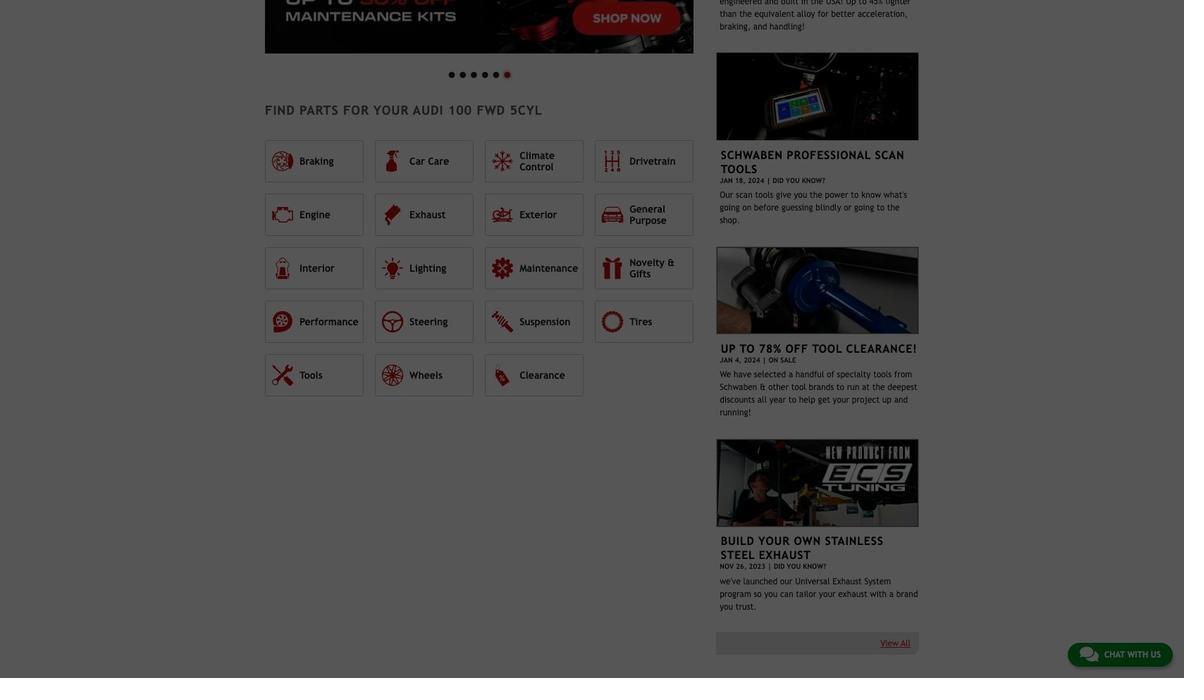 Task type: vqa. For each thing, say whether or not it's contained in the screenshot.
Schwaben Professional Scan Tools image
yes



Task type: describe. For each thing, give the bounding box(es) containing it.
generic - abe image
[[265, 0, 694, 54]]

schwaben professional scan tools image
[[716, 52, 919, 141]]

up to 78% off tool clearance! image
[[716, 246, 919, 335]]



Task type: locate. For each thing, give the bounding box(es) containing it.
build your own stainless steel exhaust image
[[716, 439, 919, 528]]



